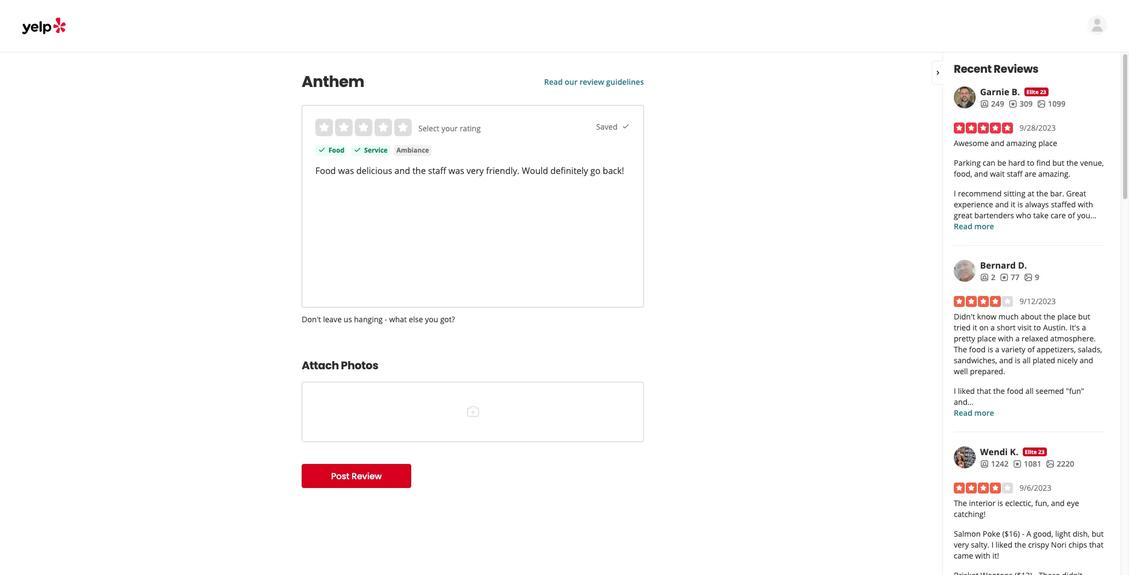 Task type: describe. For each thing, give the bounding box(es) containing it.
food was delicious and the staff was very friendly. would definitely go back!
[[315, 165, 624, 177]]

variety
[[1002, 345, 1026, 355]]

food for food
[[329, 146, 345, 155]]

read more for parking can be hard to find but the venue, food, and wait staff are amazing.
[[954, 221, 994, 232]]

experience
[[954, 199, 994, 210]]

got?
[[440, 314, 455, 325]]

a right "on"
[[991, 323, 995, 333]]

liked inside the 'i liked that the food all seemed "fun" and…'
[[958, 386, 975, 397]]

didn't
[[954, 312, 976, 322]]

amazing
[[1007, 138, 1037, 148]]

a left variety
[[996, 345, 1000, 355]]

more for liked
[[975, 408, 994, 418]]

reviews element for b.
[[1009, 99, 1033, 110]]

23 for k.
[[1039, 449, 1045, 456]]

eclectic,
[[1005, 498, 1034, 509]]

at
[[1028, 188, 1035, 199]]

but for find
[[1053, 158, 1065, 168]]

the interior is eclectic, fun, and eye catching!
[[954, 498, 1080, 520]]

very inside "salmon poke ($16) - a good, light dish, but very salty. i liked the crispy nori chips that came with it!"
[[954, 540, 969, 550]]

good,
[[1034, 529, 1054, 540]]

2
[[991, 272, 996, 283]]

the inside parking can be hard to find but the venue, food, and wait staff are amazing.
[[1067, 158, 1079, 168]]

catching!
[[954, 509, 986, 520]]

recent reviews
[[954, 61, 1039, 77]]

all inside didn't know much about the place but tried it on a short visit to austin. it's a pretty place with a relaxed atmosphere. the food is a variety of appetizers, salads, sandwiches, and is all plated nicely and well prepared.
[[1023, 355, 1031, 366]]

and down salads,
[[1080, 355, 1094, 366]]

4 star rating image for 2
[[954, 296, 1013, 307]]

to inside parking can be hard to find but the venue, food, and wait staff are amazing.
[[1027, 158, 1035, 168]]

you…
[[1078, 210, 1097, 221]]

pretty
[[954, 334, 976, 344]]

bartenders
[[975, 210, 1014, 221]]

who
[[1016, 210, 1032, 221]]

photos element for k.
[[1046, 459, 1075, 470]]

garnie b.
[[980, 86, 1020, 98]]

and up be
[[991, 138, 1005, 148]]

great
[[954, 210, 973, 221]]

go
[[591, 165, 601, 177]]

1081
[[1024, 459, 1042, 469]]

and down variety
[[1000, 355, 1013, 366]]

us
[[344, 314, 352, 325]]

77
[[1011, 272, 1020, 283]]

is inside i recommend sitting at the bar. great experience and it is always staffed with great bartenders who take care of you…
[[1018, 199, 1023, 210]]

5 star rating image
[[954, 123, 1013, 134]]

16 photos v2 image for b.
[[1037, 100, 1046, 108]]

is inside the interior is eclectic, fun, and eye catching!
[[998, 498, 1003, 509]]

b.
[[1012, 86, 1020, 98]]

read our review guidelines link
[[544, 77, 644, 87]]

ambiance
[[397, 146, 429, 155]]

photos
[[341, 358, 378, 374]]

"fun"
[[1066, 386, 1085, 397]]

16 friends v2 image for 2
[[980, 273, 989, 282]]

light
[[1056, 529, 1071, 540]]

friends element for wendi k.
[[980, 459, 1009, 470]]

our
[[565, 77, 578, 87]]

great
[[1067, 188, 1087, 199]]

16 checkmark v2 image
[[622, 122, 630, 131]]

2220
[[1057, 459, 1075, 469]]

rating element
[[315, 119, 412, 136]]

with inside i recommend sitting at the bar. great experience and it is always staffed with great bartenders who take care of you…
[[1078, 199, 1093, 210]]

prepared.
[[970, 366, 1006, 377]]

309
[[1020, 99, 1033, 109]]

relaxed
[[1022, 334, 1049, 344]]

anthem link
[[302, 71, 518, 93]]

venue,
[[1081, 158, 1104, 168]]

read more button for i liked that the food all seemed "fun" and…
[[954, 408, 994, 419]]

wendi k.
[[980, 446, 1019, 458]]

but for place
[[1079, 312, 1091, 322]]

i for i liked that the food all seemed "fun" and…
[[954, 386, 956, 397]]

elite 23 link for k.
[[1023, 448, 1047, 457]]

elite 23 link for b.
[[1025, 88, 1049, 96]]

didn't know much about the place but tried it on a short visit to austin. it's a pretty place with a relaxed atmosphere. the food is a variety of appetizers, salads, sandwiches, and is all plated nicely and well prepared.
[[954, 312, 1103, 377]]

plated
[[1033, 355, 1056, 366]]

it inside didn't know much about the place but tried it on a short visit to austin. it's a pretty place with a relaxed atmosphere. the food is a variety of appetizers, salads, sandwiches, and is all plated nicely and well prepared.
[[973, 323, 978, 333]]

16 review v2 image for wendi
[[1013, 460, 1022, 469]]

parking can be hard to find but the venue, food, and wait staff are amazing.
[[954, 158, 1104, 179]]

seemed
[[1036, 386, 1064, 397]]

always
[[1025, 199, 1049, 210]]

chips
[[1069, 540, 1088, 550]]

topic service detected in review image
[[353, 146, 362, 155]]

elite for wendi k.
[[1025, 449, 1037, 456]]

salmon
[[954, 529, 981, 540]]

that inside "salmon poke ($16) - a good, light dish, but very salty. i liked the crispy nori chips that came with it!"
[[1090, 540, 1104, 550]]

tried
[[954, 323, 971, 333]]

short
[[997, 323, 1016, 333]]

4 star rating image for 1242
[[954, 483, 1013, 494]]

is up sandwiches, at the bottom of the page
[[988, 345, 994, 355]]

review
[[352, 470, 382, 483]]

interior
[[969, 498, 996, 509]]

food inside didn't know much about the place but tried it on a short visit to austin. it's a pretty place with a relaxed atmosphere. the food is a variety of appetizers, salads, sandwiches, and is all plated nicely and well prepared.
[[969, 345, 986, 355]]

0 vertical spatial place
[[1039, 138, 1058, 148]]

awesome and amazing place
[[954, 138, 1058, 148]]

can
[[983, 158, 996, 168]]

fun,
[[1035, 498, 1049, 509]]

care
[[1051, 210, 1066, 221]]

the inside didn't know much about the place but tried it on a short visit to austin. it's a pretty place with a relaxed atmosphere. the food is a variety of appetizers, salads, sandwiches, and is all plated nicely and well prepared.
[[954, 345, 967, 355]]

0 horizontal spatial very
[[467, 165, 484, 177]]

select
[[418, 123, 440, 134]]

1099
[[1048, 99, 1066, 109]]

it's
[[1070, 323, 1080, 333]]

16 photos v2 image for k.
[[1046, 460, 1055, 469]]

definitely
[[551, 165, 588, 177]]

food inside the 'i liked that the food all seemed "fun" and…'
[[1007, 386, 1024, 397]]

find
[[1037, 158, 1051, 168]]

reviews
[[994, 61, 1039, 77]]

16 review v2 image for garnie
[[1009, 100, 1018, 108]]

Food was delicious and the staff was very friendly. Would definitely go back! text field
[[315, 165, 630, 177]]

9
[[1035, 272, 1040, 283]]

elite for garnie b.
[[1027, 88, 1039, 96]]

bernard d.
[[980, 260, 1027, 272]]

service
[[364, 146, 388, 155]]

hard
[[1009, 158, 1025, 168]]

but inside "salmon poke ($16) - a good, light dish, but very salty. i liked the crispy nori chips that came with it!"
[[1092, 529, 1104, 540]]

read our review guidelines
[[544, 77, 644, 87]]

the inside the interior is eclectic, fun, and eye catching!
[[954, 498, 967, 509]]

nori
[[1051, 540, 1067, 550]]

friendly.
[[486, 165, 520, 177]]

it!
[[993, 551, 1000, 561]]

on
[[980, 323, 989, 333]]

1 vertical spatial 16 review v2 image
[[1000, 273, 1009, 282]]

post review
[[331, 470, 382, 483]]

read for didn't
[[954, 408, 973, 418]]

photo of bernard d. image
[[954, 260, 976, 282]]

salty.
[[971, 540, 990, 550]]

9/28/2023
[[1020, 123, 1056, 133]]

salads,
[[1078, 345, 1103, 355]]

well
[[954, 366, 968, 377]]

with for place
[[998, 334, 1014, 344]]

the inside didn't know much about the place but tried it on a short visit to austin. it's a pretty place with a relaxed atmosphere. the food is a variety of appetizers, salads, sandwiches, and is all plated nicely and well prepared.
[[1044, 312, 1056, 322]]



Task type: locate. For each thing, give the bounding box(es) containing it.
photos element right 1081
[[1046, 459, 1075, 470]]

0 vertical spatial elite
[[1027, 88, 1039, 96]]

read down and…
[[954, 408, 973, 418]]

visit
[[1018, 323, 1032, 333]]

food right topic food detected in review image at the left of the page
[[329, 146, 345, 155]]

more down bartenders
[[975, 221, 994, 232]]

reviews element down k.
[[1013, 459, 1042, 470]]

2 read more button from the top
[[954, 408, 994, 419]]

more down the 'i liked that the food all seemed "fun" and…'
[[975, 408, 994, 418]]

1 horizontal spatial it
[[1011, 199, 1016, 210]]

of
[[1068, 210, 1076, 221], [1028, 345, 1035, 355]]

None radio
[[315, 119, 333, 136], [355, 119, 372, 136], [315, 119, 333, 136], [355, 119, 372, 136]]

read more down and…
[[954, 408, 994, 418]]

guidelines
[[606, 77, 644, 87]]

2 was from the left
[[449, 165, 464, 177]]

it inside i recommend sitting at the bar. great experience and it is always staffed with great bartenders who take care of you…
[[1011, 199, 1016, 210]]

1 vertical spatial food
[[1007, 386, 1024, 397]]

1 vertical spatial friends element
[[980, 272, 996, 283]]

None radio
[[335, 119, 353, 136], [375, 119, 392, 136], [394, 119, 412, 136], [335, 119, 353, 136], [375, 119, 392, 136], [394, 119, 412, 136]]

a up variety
[[1016, 334, 1020, 344]]

liked up and…
[[958, 386, 975, 397]]

16 review v2 image left 77
[[1000, 273, 1009, 282]]

($16)
[[1003, 529, 1020, 540]]

post review button
[[302, 464, 411, 489]]

review
[[580, 77, 604, 87]]

2 4 star rating image from the top
[[954, 483, 1013, 494]]

read more down great
[[954, 221, 994, 232]]

1 vertical spatial read more
[[954, 408, 994, 418]]

23 right b.
[[1040, 88, 1047, 96]]

2 more from the top
[[975, 408, 994, 418]]

0 vertical spatial -
[[385, 314, 387, 325]]

elite 23 link up 309
[[1025, 88, 1049, 96]]

with inside didn't know much about the place but tried it on a short visit to austin. it's a pretty place with a relaxed atmosphere. the food is a variety of appetizers, salads, sandwiches, and is all plated nicely and well prepared.
[[998, 334, 1014, 344]]

i liked that the food all seemed "fun" and…
[[954, 386, 1085, 408]]

1 vertical spatial elite
[[1025, 449, 1037, 456]]

but up it's
[[1079, 312, 1091, 322]]

1 horizontal spatial place
[[1039, 138, 1058, 148]]

read for awesome
[[954, 221, 973, 232]]

reviews element
[[1009, 99, 1033, 110], [1000, 272, 1020, 283], [1013, 459, 1042, 470]]

16 friends v2 image down 'wendi'
[[980, 460, 989, 469]]

i inside the 'i liked that the food all seemed "fun" and…'
[[954, 386, 956, 397]]

and up bartenders
[[996, 199, 1009, 210]]

a right it's
[[1082, 323, 1086, 333]]

1 vertical spatial place
[[1058, 312, 1077, 322]]

1 vertical spatial it
[[973, 323, 978, 333]]

0 vertical spatial that
[[977, 386, 992, 397]]

food left 'seemed'
[[1007, 386, 1024, 397]]

read more for i liked that the food all seemed "fun" and…
[[954, 408, 994, 418]]

liked inside "salmon poke ($16) - a good, light dish, but very salty. i liked the crispy nori chips that came with it!"
[[996, 540, 1013, 550]]

and inside parking can be hard to find but the venue, food, and wait staff are amazing.
[[975, 169, 988, 179]]

1 4 star rating image from the top
[[954, 296, 1013, 307]]

0 vertical spatial read more
[[954, 221, 994, 232]]

and down can
[[975, 169, 988, 179]]

16 friends v2 image
[[980, 273, 989, 282], [980, 460, 989, 469]]

of right care
[[1068, 210, 1076, 221]]

0 horizontal spatial with
[[976, 551, 991, 561]]

read more button down great
[[954, 221, 994, 232]]

the down ambiance at the top left of the page
[[413, 165, 426, 177]]

but inside parking can be hard to find but the venue, food, and wait staff are amazing.
[[1053, 158, 1065, 168]]

the
[[954, 345, 967, 355], [954, 498, 967, 509]]

atmosphere.
[[1051, 334, 1096, 344]]

liked
[[958, 386, 975, 397], [996, 540, 1013, 550]]

of inside i recommend sitting at the bar. great experience and it is always staffed with great bartenders who take care of you…
[[1068, 210, 1076, 221]]

it left "on"
[[973, 323, 978, 333]]

saved
[[596, 121, 622, 132]]

0 vertical spatial 16 review v2 image
[[1009, 100, 1018, 108]]

all down variety
[[1023, 355, 1031, 366]]

1 vertical spatial liked
[[996, 540, 1013, 550]]

1 vertical spatial reviews element
[[1000, 272, 1020, 283]]

1 more from the top
[[975, 221, 994, 232]]

1 read more from the top
[[954, 221, 994, 232]]

0 vertical spatial very
[[467, 165, 484, 177]]

- left a
[[1022, 529, 1025, 540]]

1 the from the top
[[954, 345, 967, 355]]

elite up 1081
[[1025, 449, 1037, 456]]

with inside "salmon poke ($16) - a good, light dish, but very salty. i liked the crispy nori chips that came with it!"
[[976, 551, 991, 561]]

1 vertical spatial elite 23
[[1025, 449, 1045, 456]]

1 vertical spatial the
[[954, 498, 967, 509]]

but inside didn't know much about the place but tried it on a short visit to austin. it's a pretty place with a relaxed atmosphere. the food is a variety of appetizers, salads, sandwiches, and is all plated nicely and well prepared.
[[1079, 312, 1091, 322]]

appetizers,
[[1037, 345, 1076, 355]]

photos element down d.
[[1024, 272, 1040, 283]]

0 vertical spatial the
[[954, 345, 967, 355]]

2 vertical spatial reviews element
[[1013, 459, 1042, 470]]

read more button for parking can be hard to find but the venue, food, and wait staff are amazing.
[[954, 221, 994, 232]]

1 vertical spatial read more button
[[954, 408, 994, 419]]

9/6/2023
[[1020, 483, 1052, 494]]

is up who
[[1018, 199, 1023, 210]]

0 horizontal spatial place
[[978, 334, 996, 344]]

2 read more from the top
[[954, 408, 994, 418]]

1 vertical spatial very
[[954, 540, 969, 550]]

food
[[969, 345, 986, 355], [1007, 386, 1024, 397]]

0 vertical spatial liked
[[958, 386, 975, 397]]

elite 23 link up 1081
[[1023, 448, 1047, 457]]

0 vertical spatial 4 star rating image
[[954, 296, 1013, 307]]

and inside i recommend sitting at the bar. great experience and it is always staffed with great bartenders who take care of you…
[[996, 199, 1009, 210]]

3 friends element from the top
[[980, 459, 1009, 470]]

i inside i recommend sitting at the bar. great experience and it is always staffed with great bartenders who take care of you…
[[954, 188, 956, 199]]

reviews element down bernard d.
[[1000, 272, 1020, 283]]

was
[[338, 165, 354, 177], [449, 165, 464, 177]]

2 friends element from the top
[[980, 272, 996, 283]]

2 vertical spatial i
[[992, 540, 994, 550]]

photos element containing 1099
[[1037, 99, 1066, 110]]

is
[[1018, 199, 1023, 210], [988, 345, 994, 355], [1015, 355, 1021, 366], [998, 498, 1003, 509]]

very up came
[[954, 540, 969, 550]]

food
[[329, 146, 345, 155], [315, 165, 336, 177]]

wait
[[990, 169, 1005, 179]]

1 vertical spatial that
[[1090, 540, 1104, 550]]

with up you…
[[1078, 199, 1093, 210]]

with for good,
[[976, 551, 991, 561]]

recommend
[[958, 188, 1002, 199]]

0 vertical spatial elite 23
[[1027, 88, 1047, 96]]

0 vertical spatial but
[[1053, 158, 1065, 168]]

is down variety
[[1015, 355, 1021, 366]]

0 horizontal spatial liked
[[958, 386, 975, 397]]

1 horizontal spatial -
[[1022, 529, 1025, 540]]

2 horizontal spatial with
[[1078, 199, 1093, 210]]

photos element for b.
[[1037, 99, 1066, 110]]

bernard
[[980, 260, 1016, 272]]

9/12/2023
[[1020, 296, 1056, 307]]

of inside didn't know much about the place but tried it on a short visit to austin. it's a pretty place with a relaxed atmosphere. the food is a variety of appetizers, salads, sandwiches, and is all plated nicely and well prepared.
[[1028, 345, 1035, 355]]

the up austin.
[[1044, 312, 1056, 322]]

reviews element containing 77
[[1000, 272, 1020, 283]]

jeremy m. image
[[1088, 15, 1108, 35]]

about
[[1021, 312, 1042, 322]]

16 review v2 image down k.
[[1013, 460, 1022, 469]]

food,
[[954, 169, 973, 179]]

0 vertical spatial of
[[1068, 210, 1076, 221]]

elite 23 link
[[1025, 88, 1049, 96], [1023, 448, 1047, 457]]

0 vertical spatial 16 friends v2 image
[[980, 273, 989, 282]]

0 vertical spatial it
[[1011, 199, 1016, 210]]

staff down ambiance at the top left of the page
[[428, 165, 446, 177]]

read more button down and…
[[954, 408, 994, 419]]

reviews element containing 309
[[1009, 99, 1033, 110]]

1 vertical spatial 16 photos v2 image
[[1024, 273, 1033, 282]]

0 vertical spatial 16 photos v2 image
[[1037, 100, 1046, 108]]

bar.
[[1050, 188, 1065, 199]]

the inside the 'i liked that the food all seemed "fun" and…'
[[994, 386, 1005, 397]]

anthem
[[302, 71, 364, 93]]

1 horizontal spatial very
[[954, 540, 969, 550]]

staffed
[[1051, 199, 1076, 210]]

0 vertical spatial food
[[969, 345, 986, 355]]

16 photos v2 image left 9
[[1024, 273, 1033, 282]]

place up it's
[[1058, 312, 1077, 322]]

0 vertical spatial all
[[1023, 355, 1031, 366]]

4 star rating image up know
[[954, 296, 1013, 307]]

to up are
[[1027, 158, 1035, 168]]

1 horizontal spatial but
[[1079, 312, 1091, 322]]

1 vertical spatial read
[[954, 221, 973, 232]]

reviews element for k.
[[1013, 459, 1042, 470]]

2 16 friends v2 image from the top
[[980, 460, 989, 469]]

1 horizontal spatial food
[[1007, 386, 1024, 397]]

-
[[385, 314, 387, 325], [1022, 529, 1025, 540]]

1 horizontal spatial staff
[[1007, 169, 1023, 179]]

2 horizontal spatial place
[[1058, 312, 1077, 322]]

photos element
[[1037, 99, 1066, 110], [1024, 272, 1040, 283], [1046, 459, 1075, 470]]

0 vertical spatial to
[[1027, 158, 1035, 168]]

photo of garnie b. image
[[954, 87, 976, 108]]

to up relaxed
[[1034, 323, 1041, 333]]

the down "prepared."
[[994, 386, 1005, 397]]

the down pretty
[[954, 345, 967, 355]]

staff inside parking can be hard to find but the venue, food, and wait staff are amazing.
[[1007, 169, 1023, 179]]

more for can
[[975, 221, 994, 232]]

attach photos image
[[466, 405, 480, 418]]

was down topic service detected in review image
[[338, 165, 354, 177]]

photo of wendi k. image
[[954, 447, 976, 469]]

i inside "salmon poke ($16) - a good, light dish, but very salty. i liked the crispy nori chips that came with it!"
[[992, 540, 994, 550]]

i down the food, at the top of the page
[[954, 188, 956, 199]]

food up sandwiches, at the bottom of the page
[[969, 345, 986, 355]]

2 vertical spatial but
[[1092, 529, 1104, 540]]

23
[[1040, 88, 1047, 96], [1039, 449, 1045, 456]]

- left what
[[385, 314, 387, 325]]

1 horizontal spatial with
[[998, 334, 1014, 344]]

1 read more button from the top
[[954, 221, 994, 232]]

1 16 friends v2 image from the top
[[980, 273, 989, 282]]

read more button
[[954, 221, 994, 232], [954, 408, 994, 419]]

1 vertical spatial 23
[[1039, 449, 1045, 456]]

dish,
[[1073, 529, 1090, 540]]

0 horizontal spatial was
[[338, 165, 354, 177]]

2 vertical spatial 16 photos v2 image
[[1046, 460, 1055, 469]]

1 vertical spatial elite 23 link
[[1023, 448, 1047, 457]]

elite 23 up 1081
[[1025, 449, 1045, 456]]

rating
[[460, 123, 481, 134]]

take
[[1034, 210, 1049, 221]]

recent
[[954, 61, 992, 77]]

is right interior
[[998, 498, 1003, 509]]

that inside the 'i liked that the food all seemed "fun" and…'
[[977, 386, 992, 397]]

post
[[331, 470, 350, 483]]

don't
[[302, 314, 321, 325]]

0 vertical spatial reviews element
[[1009, 99, 1033, 110]]

friends element for garnie b.
[[980, 99, 1005, 110]]

0 horizontal spatial but
[[1053, 158, 1065, 168]]

1 vertical spatial i
[[954, 386, 956, 397]]

0 vertical spatial with
[[1078, 199, 1093, 210]]

16 review v2 image down b.
[[1009, 100, 1018, 108]]

1 was from the left
[[338, 165, 354, 177]]

sandwiches,
[[954, 355, 998, 366]]

close sidebar icon image
[[934, 68, 943, 77], [934, 68, 943, 77]]

2 vertical spatial friends element
[[980, 459, 1009, 470]]

16 friends v2 image for 1242
[[980, 460, 989, 469]]

it down sitting
[[1011, 199, 1016, 210]]

elite 23 for wendi k.
[[1025, 449, 1045, 456]]

a
[[991, 323, 995, 333], [1082, 323, 1086, 333], [1016, 334, 1020, 344], [996, 345, 1000, 355]]

the
[[1067, 158, 1079, 168], [413, 165, 426, 177], [1037, 188, 1049, 199], [1044, 312, 1056, 322], [994, 386, 1005, 397], [1015, 540, 1027, 550]]

very left friendly. in the left top of the page
[[467, 165, 484, 177]]

friends element down bernard
[[980, 272, 996, 283]]

the inside "salmon poke ($16) - a good, light dish, but very salty. i liked the crispy nori chips that came with it!"
[[1015, 540, 1027, 550]]

the right at
[[1037, 188, 1049, 199]]

else
[[409, 314, 423, 325]]

1 horizontal spatial liked
[[996, 540, 1013, 550]]

friends element containing 1242
[[980, 459, 1009, 470]]

very
[[467, 165, 484, 177], [954, 540, 969, 550]]

liked down ($16)
[[996, 540, 1013, 550]]

249
[[991, 99, 1005, 109]]

16 friends v2 image left 2
[[980, 273, 989, 282]]

salmon poke ($16) - a good, light dish, but very salty. i liked the crispy nori chips that came with it!
[[954, 529, 1104, 561]]

2 vertical spatial 16 review v2 image
[[1013, 460, 1022, 469]]

0 vertical spatial photos element
[[1037, 99, 1066, 110]]

but up 'amazing.' on the right of page
[[1053, 158, 1065, 168]]

with down short
[[998, 334, 1014, 344]]

0 vertical spatial 23
[[1040, 88, 1047, 96]]

1 vertical spatial photos element
[[1024, 272, 1040, 283]]

1 horizontal spatial was
[[449, 165, 464, 177]]

0 horizontal spatial of
[[1028, 345, 1035, 355]]

16 photos v2 image left 1099
[[1037, 100, 1046, 108]]

parking
[[954, 158, 981, 168]]

0 vertical spatial read more button
[[954, 221, 994, 232]]

elite 23 for garnie b.
[[1027, 88, 1047, 96]]

1 vertical spatial 4 star rating image
[[954, 483, 1013, 494]]

reviews element down b.
[[1009, 99, 1033, 110]]

of down relaxed
[[1028, 345, 1035, 355]]

and left eye
[[1051, 498, 1065, 509]]

23 up 1081
[[1039, 449, 1045, 456]]

and…
[[954, 397, 974, 408]]

the inside i recommend sitting at the bar. great experience and it is always staffed with great bartenders who take care of you…
[[1037, 188, 1049, 199]]

d.
[[1018, 260, 1027, 272]]

i for i recommend sitting at the bar. great experience and it is always staffed with great bartenders who take care of you…
[[954, 188, 956, 199]]

16 photos v2 image
[[1037, 100, 1046, 108], [1024, 273, 1033, 282], [1046, 460, 1055, 469]]

photos element containing 9
[[1024, 272, 1040, 283]]

0 horizontal spatial food
[[969, 345, 986, 355]]

friends element down garnie on the right top of page
[[980, 99, 1005, 110]]

but
[[1053, 158, 1065, 168], [1079, 312, 1091, 322], [1092, 529, 1104, 540]]

i recommend sitting at the bar. great experience and it is always staffed with great bartenders who take care of you…
[[954, 188, 1097, 221]]

with down salty.
[[976, 551, 991, 561]]

sitting
[[1004, 188, 1026, 199]]

know
[[977, 312, 997, 322]]

k.
[[1010, 446, 1019, 458]]

1 horizontal spatial that
[[1090, 540, 1104, 550]]

photos element containing 2220
[[1046, 459, 1075, 470]]

that right 'chips'
[[1090, 540, 1104, 550]]

be
[[998, 158, 1007, 168]]

read more
[[954, 221, 994, 232], [954, 408, 994, 418]]

delicious
[[356, 165, 392, 177]]

4 star rating image
[[954, 296, 1013, 307], [954, 483, 1013, 494]]

1242
[[991, 459, 1009, 469]]

16 review v2 image
[[1009, 100, 1018, 108], [1000, 273, 1009, 282], [1013, 460, 1022, 469]]

wendi
[[980, 446, 1008, 458]]

0 vertical spatial elite 23 link
[[1025, 88, 1049, 96]]

1 vertical spatial to
[[1034, 323, 1041, 333]]

photos element right 309
[[1037, 99, 1066, 110]]

0 vertical spatial i
[[954, 188, 956, 199]]

all left 'seemed'
[[1026, 386, 1034, 397]]

0 vertical spatial food
[[329, 146, 345, 155]]

- inside "salmon poke ($16) - a good, light dish, but very salty. i liked the crispy nori chips that came with it!"
[[1022, 529, 1025, 540]]

i down poke
[[992, 540, 994, 550]]

read down great
[[954, 221, 973, 232]]

1 vertical spatial with
[[998, 334, 1014, 344]]

nicely
[[1058, 355, 1078, 366]]

1 vertical spatial 16 friends v2 image
[[980, 460, 989, 469]]

and
[[991, 138, 1005, 148], [395, 165, 410, 177], [975, 169, 988, 179], [996, 199, 1009, 210], [1000, 355, 1013, 366], [1080, 355, 1094, 366], [1051, 498, 1065, 509]]

2 vertical spatial photos element
[[1046, 459, 1075, 470]]

what
[[389, 314, 407, 325]]

poke
[[983, 529, 1001, 540]]

food for food was delicious and the staff was very friendly. would definitely go back!
[[315, 165, 336, 177]]

and down ambiance at the top left of the page
[[395, 165, 410, 177]]

1 vertical spatial more
[[975, 408, 994, 418]]

1 vertical spatial -
[[1022, 529, 1025, 540]]

1 vertical spatial but
[[1079, 312, 1091, 322]]

1 vertical spatial food
[[315, 165, 336, 177]]

1 friends element from the top
[[980, 99, 1005, 110]]

much
[[999, 312, 1019, 322]]

2 vertical spatial place
[[978, 334, 996, 344]]

0 horizontal spatial it
[[973, 323, 978, 333]]

elite up 309
[[1027, 88, 1039, 96]]

0 vertical spatial read
[[544, 77, 563, 87]]

friends element
[[980, 99, 1005, 110], [980, 272, 996, 283], [980, 459, 1009, 470]]

i up and…
[[954, 386, 956, 397]]

elite 23 up 309
[[1027, 88, 1047, 96]]

1 horizontal spatial of
[[1068, 210, 1076, 221]]

but right dish,
[[1092, 529, 1104, 540]]

topic service detected in review image
[[353, 146, 362, 155]]

attach
[[302, 358, 339, 374]]

1 vertical spatial all
[[1026, 386, 1034, 397]]

the up catching!
[[954, 498, 967, 509]]

place down "on"
[[978, 334, 996, 344]]

staff down hard
[[1007, 169, 1023, 179]]

0 horizontal spatial -
[[385, 314, 387, 325]]

friends element down 'wendi'
[[980, 459, 1009, 470]]

friends element containing 2
[[980, 272, 996, 283]]

23 for b.
[[1040, 88, 1047, 96]]

16 photos v2 image left '2220'
[[1046, 460, 1055, 469]]

austin.
[[1043, 323, 1068, 333]]

1 vertical spatial of
[[1028, 345, 1035, 355]]

16 friends v2 image
[[980, 100, 989, 108]]

food down topic food detected in review icon
[[315, 165, 336, 177]]

read left our
[[544, 77, 563, 87]]

back!
[[603, 165, 624, 177]]

topic food detected in review image
[[318, 146, 326, 155]]

0 vertical spatial friends element
[[980, 99, 1005, 110]]

topic food detected in review image
[[318, 146, 326, 155]]

crispy
[[1028, 540, 1049, 550]]

friends element containing 249
[[980, 99, 1005, 110]]

that down "prepared."
[[977, 386, 992, 397]]

2 vertical spatial with
[[976, 551, 991, 561]]

0 horizontal spatial staff
[[428, 165, 446, 177]]

was down your
[[449, 165, 464, 177]]

place down 9/28/2023
[[1039, 138, 1058, 148]]

0 horizontal spatial that
[[977, 386, 992, 397]]

4 star rating image up interior
[[954, 483, 1013, 494]]

reviews element containing 1081
[[1013, 459, 1042, 470]]

0 vertical spatial more
[[975, 221, 994, 232]]

to inside didn't know much about the place but tried it on a short visit to austin. it's a pretty place with a relaxed atmosphere. the food is a variety of appetizers, salads, sandwiches, and is all plated nicely and well prepared.
[[1034, 323, 1041, 333]]

the down ($16)
[[1015, 540, 1027, 550]]

are
[[1025, 169, 1037, 179]]

the left the venue,
[[1067, 158, 1079, 168]]

and inside the interior is eclectic, fun, and eye catching!
[[1051, 498, 1065, 509]]

2 vertical spatial read
[[954, 408, 973, 418]]

amazing.
[[1039, 169, 1071, 179]]

2 the from the top
[[954, 498, 967, 509]]

all inside the 'i liked that the food all seemed "fun" and…'
[[1026, 386, 1034, 397]]

2 horizontal spatial but
[[1092, 529, 1104, 540]]



Task type: vqa. For each thing, say whether or not it's contained in the screenshot.
249
yes



